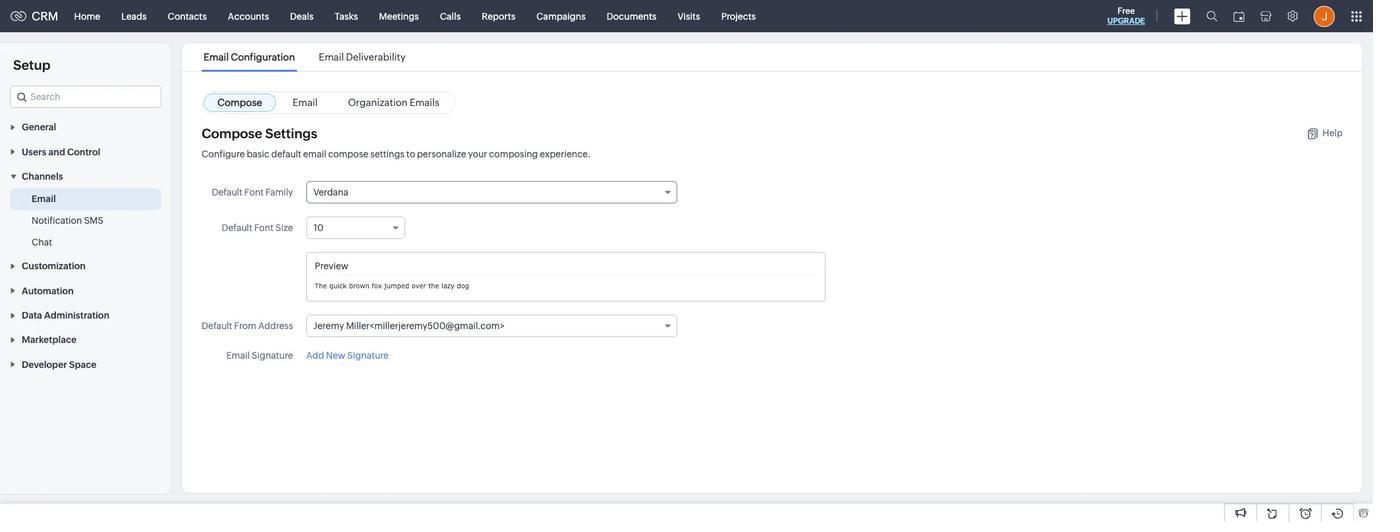 Task type: describe. For each thing, give the bounding box(es) containing it.
sms
[[84, 216, 103, 226]]

meetings link
[[369, 0, 430, 32]]

email configuration link
[[202, 51, 297, 63]]

miller<millerjeremy500@gmail.com>
[[346, 321, 505, 331]]

deals
[[290, 11, 314, 21]]

email link inside channels region
[[32, 192, 56, 206]]

contacts
[[168, 11, 207, 21]]

email deliverability
[[319, 51, 406, 63]]

over
[[412, 282, 426, 290]]

home link
[[64, 0, 111, 32]]

search element
[[1199, 0, 1226, 32]]

marketplace button
[[0, 328, 171, 352]]

compose for compose
[[217, 97, 262, 108]]

jeremy
[[314, 321, 344, 331]]

verdana
[[314, 187, 348, 198]]

calendar image
[[1234, 11, 1245, 21]]

organization emails
[[348, 97, 439, 108]]

default from address
[[202, 321, 293, 331]]

email for email configuration
[[204, 51, 229, 63]]

10
[[314, 223, 324, 233]]

fox
[[372, 282, 382, 290]]

administration
[[44, 310, 109, 321]]

organization emails link
[[334, 94, 453, 112]]

reports link
[[471, 0, 526, 32]]

email inside channels region
[[32, 194, 56, 204]]

customization
[[22, 261, 86, 272]]

free
[[1118, 6, 1135, 16]]

leads
[[121, 11, 147, 21]]

chat
[[32, 237, 52, 248]]

jumped
[[384, 282, 409, 290]]

automation
[[22, 286, 74, 296]]

projects
[[721, 11, 756, 21]]

space
[[69, 360, 97, 370]]

the
[[429, 282, 439, 290]]

organization
[[348, 97, 408, 108]]

accounts
[[228, 11, 269, 21]]

default for default font size
[[222, 223, 252, 233]]

email
[[303, 149, 326, 159]]

deals link
[[280, 0, 324, 32]]

reports
[[482, 11, 516, 21]]

documents
[[607, 11, 657, 21]]

help
[[1323, 128, 1343, 138]]

projects link
[[711, 0, 767, 32]]

profile element
[[1306, 0, 1343, 32]]

upgrade
[[1108, 16, 1145, 26]]

email deliverability link
[[317, 51, 408, 63]]

default
[[271, 149, 301, 159]]

family
[[266, 187, 293, 198]]

address
[[258, 321, 293, 331]]

default font family
[[212, 187, 293, 198]]

the quick brown fox jumped over the lazy dog
[[315, 282, 469, 290]]

calls link
[[430, 0, 471, 32]]

tasks
[[335, 11, 358, 21]]

search image
[[1207, 11, 1218, 22]]

default font size
[[222, 223, 293, 233]]

general
[[22, 122, 56, 133]]

channels
[[22, 171, 63, 182]]

default for default font family
[[212, 187, 242, 198]]

settings
[[265, 126, 317, 141]]

the
[[315, 282, 327, 290]]

personalize
[[417, 149, 466, 159]]

users and control button
[[0, 139, 171, 164]]

add
[[306, 351, 324, 361]]

contacts link
[[157, 0, 217, 32]]

font for family
[[244, 187, 264, 198]]

email for email deliverability
[[319, 51, 344, 63]]

compose
[[328, 149, 369, 159]]

your
[[468, 149, 487, 159]]

channels region
[[0, 189, 171, 254]]

default for default from address
[[202, 321, 232, 331]]

deliverability
[[346, 51, 406, 63]]

meetings
[[379, 11, 419, 21]]

Verdana field
[[306, 181, 677, 204]]

settings
[[370, 149, 405, 159]]

marketplace
[[22, 335, 76, 346]]

email signature
[[226, 351, 293, 361]]

experience.
[[540, 149, 591, 159]]



Task type: vqa. For each thing, say whether or not it's contained in the screenshot.


Task type: locate. For each thing, give the bounding box(es) containing it.
email link up settings
[[279, 94, 332, 112]]

quick
[[329, 282, 347, 290]]

accounts link
[[217, 0, 280, 32]]

notification sms
[[32, 216, 103, 226]]

brown
[[349, 282, 370, 290]]

crm
[[32, 9, 58, 23]]

documents link
[[596, 0, 667, 32]]

configuration
[[231, 51, 295, 63]]

signature
[[252, 351, 293, 361], [347, 351, 389, 361]]

None field
[[10, 86, 161, 108]]

1 vertical spatial compose
[[202, 126, 262, 141]]

campaigns link
[[526, 0, 596, 32]]

1 horizontal spatial email link
[[279, 94, 332, 112]]

0 horizontal spatial signature
[[252, 351, 293, 361]]

1 vertical spatial font
[[254, 223, 274, 233]]

compose up configure
[[202, 126, 262, 141]]

font left family
[[244, 187, 264, 198]]

create menu element
[[1166, 0, 1199, 32]]

compose
[[217, 97, 262, 108], [202, 126, 262, 141]]

0 vertical spatial compose
[[217, 97, 262, 108]]

signature right new
[[347, 351, 389, 361]]

default down configure
[[212, 187, 242, 198]]

free upgrade
[[1108, 6, 1145, 26]]

signature down address
[[252, 351, 293, 361]]

general button
[[0, 115, 171, 139]]

font left 'size'
[[254, 223, 274, 233]]

developer space button
[[0, 352, 171, 377]]

email
[[204, 51, 229, 63], [319, 51, 344, 63], [293, 97, 318, 108], [32, 194, 56, 204], [226, 351, 250, 361]]

compose link
[[204, 94, 276, 112]]

list
[[192, 43, 418, 71]]

size
[[276, 223, 293, 233]]

control
[[67, 147, 100, 157]]

email down channels
[[32, 194, 56, 204]]

data
[[22, 310, 42, 321]]

1 vertical spatial email link
[[32, 192, 56, 206]]

email left configuration
[[204, 51, 229, 63]]

1 signature from the left
[[252, 351, 293, 361]]

default down default font family
[[222, 223, 252, 233]]

and
[[48, 147, 65, 157]]

email configuration
[[204, 51, 295, 63]]

0 horizontal spatial email link
[[32, 192, 56, 206]]

setup
[[13, 57, 50, 72]]

campaigns
[[537, 11, 586, 21]]

home
[[74, 11, 100, 21]]

0 vertical spatial font
[[244, 187, 264, 198]]

compose for compose settings
[[202, 126, 262, 141]]

Search text field
[[11, 86, 161, 107]]

default left the "from"
[[202, 321, 232, 331]]

profile image
[[1314, 6, 1335, 27]]

email for email signature
[[226, 351, 250, 361]]

composing
[[489, 149, 538, 159]]

users
[[22, 147, 46, 157]]

automation button
[[0, 278, 171, 303]]

leads link
[[111, 0, 157, 32]]

crm link
[[11, 9, 58, 23]]

list containing email configuration
[[192, 43, 418, 71]]

data administration button
[[0, 303, 171, 328]]

notification sms link
[[32, 214, 103, 227]]

new
[[326, 351, 345, 361]]

add new signature
[[306, 351, 389, 361]]

chat link
[[32, 236, 52, 249]]

2 vertical spatial default
[[202, 321, 232, 331]]

to
[[406, 149, 415, 159]]

font for size
[[254, 223, 274, 233]]

email down the "from"
[[226, 351, 250, 361]]

1 horizontal spatial signature
[[347, 351, 389, 361]]

email up settings
[[293, 97, 318, 108]]

email down tasks at the left top of the page
[[319, 51, 344, 63]]

1 vertical spatial default
[[222, 223, 252, 233]]

0 vertical spatial default
[[212, 187, 242, 198]]

from
[[234, 321, 256, 331]]

dog
[[457, 282, 469, 290]]

customization button
[[0, 254, 171, 278]]

10 field
[[306, 217, 405, 239]]

users and control
[[22, 147, 100, 157]]

compose up compose settings
[[217, 97, 262, 108]]

notification
[[32, 216, 82, 226]]

create menu image
[[1174, 8, 1191, 24]]

data administration
[[22, 310, 109, 321]]

compose settings
[[202, 126, 317, 141]]

emails
[[410, 97, 439, 108]]

preview
[[315, 261, 349, 272]]

configure
[[202, 149, 245, 159]]

developer
[[22, 360, 67, 370]]

lazy
[[442, 282, 455, 290]]

0 vertical spatial email link
[[279, 94, 332, 112]]

configure basic default email compose settings to personalize your composing experience.
[[202, 149, 591, 159]]

jeremy miller<millerjeremy500@gmail.com>
[[314, 321, 505, 331]]

basic
[[247, 149, 270, 159]]

calls
[[440, 11, 461, 21]]

email link down channels
[[32, 192, 56, 206]]

channels button
[[0, 164, 171, 189]]

Jeremy Miller<millerjeremy500@gmail.com> field
[[306, 315, 677, 337]]

tasks link
[[324, 0, 369, 32]]

developer space
[[22, 360, 97, 370]]

2 signature from the left
[[347, 351, 389, 361]]



